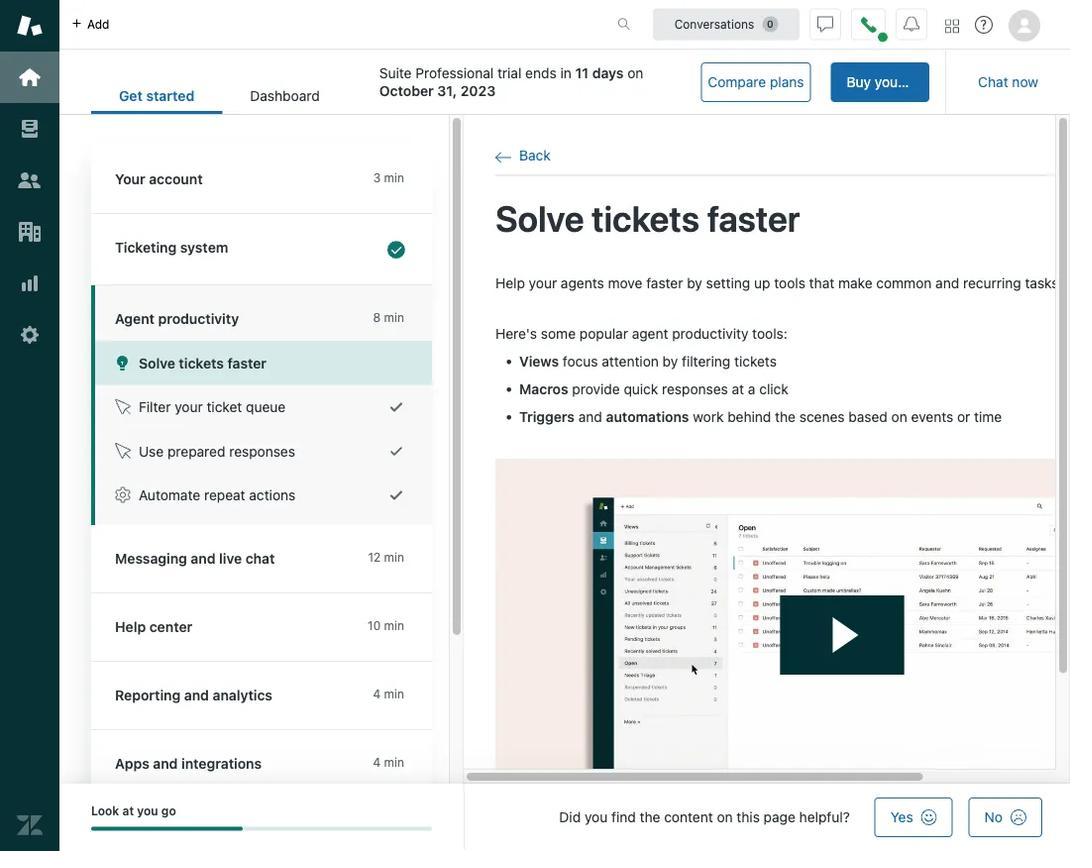 Task type: locate. For each thing, give the bounding box(es) containing it.
look
[[91, 805, 119, 819]]

scenes
[[800, 409, 845, 425]]

0 vertical spatial solve
[[496, 197, 585, 239]]

0 horizontal spatial productivity
[[158, 311, 239, 327]]

automate
[[139, 487, 201, 504]]

2 vertical spatial on
[[717, 810, 733, 826]]

0 horizontal spatial your
[[175, 399, 203, 415]]

1 horizontal spatial responses
[[662, 381, 729, 397]]

min
[[384, 171, 405, 185], [384, 311, 405, 325], [384, 551, 405, 565], [384, 619, 405, 633], [384, 688, 405, 702], [384, 756, 405, 770]]

zendesk image
[[17, 813, 43, 839]]

conversations
[[675, 17, 755, 31]]

1 horizontal spatial your
[[529, 275, 557, 291]]

4
[[373, 688, 381, 702], [373, 756, 381, 770]]

tickets up filter your ticket queue
[[179, 355, 224, 371]]

trial
[[498, 65, 522, 81], [907, 74, 932, 90]]

2 horizontal spatial on
[[892, 409, 908, 425]]

filtering
[[682, 353, 731, 370]]

repeat
[[204, 487, 245, 504]]

1 vertical spatial faster
[[647, 275, 684, 291]]

1 vertical spatial solve
[[139, 355, 175, 371]]

productivity inside "region"
[[673, 326, 749, 342]]

productivity right agent at left
[[158, 311, 239, 327]]

faster inside content-title region
[[708, 197, 801, 239]]

on right based
[[892, 409, 908, 425]]

min for apps and integrations
[[384, 756, 405, 770]]

1 vertical spatial 4
[[373, 756, 381, 770]]

2023
[[461, 83, 496, 99]]

trial inside button
[[907, 74, 932, 90]]

by up macros provide quick responses at a click
[[663, 353, 679, 370]]

0 horizontal spatial by
[[663, 353, 679, 370]]

responses
[[662, 381, 729, 397], [229, 443, 295, 460]]

1 horizontal spatial productivity
[[673, 326, 749, 342]]

trial for professional
[[498, 65, 522, 81]]

1 horizontal spatial by
[[687, 275, 703, 291]]

views focus attention by filtering tickets
[[520, 353, 777, 370]]

faster right move
[[647, 275, 684, 291]]

0 horizontal spatial at
[[122, 805, 134, 819]]

4 min
[[373, 688, 405, 702], [373, 756, 405, 770]]

your for filter
[[175, 399, 203, 415]]

0 vertical spatial your
[[875, 74, 904, 90]]

1 horizontal spatial trial
[[907, 74, 932, 90]]

the right find
[[640, 810, 661, 826]]

0 horizontal spatial faster
[[228, 355, 267, 371]]

1 horizontal spatial on
[[717, 810, 733, 826]]

region containing help your agents move faster by setting up tools that make common and recurring tasks e
[[496, 273, 1071, 846]]

section
[[364, 62, 932, 102]]

video thumbnail image
[[496, 459, 1071, 846], [496, 459, 1071, 846]]

1 horizontal spatial faster
[[647, 275, 684, 291]]

responses up the automate repeat actions button
[[229, 443, 295, 460]]

notifications image
[[904, 16, 920, 32]]

1 vertical spatial the
[[640, 810, 661, 826]]

trial down notifications 'image'
[[907, 74, 932, 90]]

solve inside button
[[139, 355, 175, 371]]

your account
[[115, 171, 203, 187]]

1 vertical spatial solve tickets faster
[[139, 355, 267, 371]]

10
[[368, 619, 381, 633]]

tools:
[[753, 326, 788, 342]]

min for agent productivity
[[384, 311, 405, 325]]

0 horizontal spatial solve
[[139, 355, 175, 371]]

your right filter at the top of page
[[175, 399, 203, 415]]

6 min from the top
[[384, 756, 405, 770]]

zendesk products image
[[946, 19, 960, 33]]

1 horizontal spatial help
[[496, 275, 525, 291]]

analytics
[[213, 688, 273, 704]]

2 4 from the top
[[373, 756, 381, 770]]

automate repeat actions
[[139, 487, 296, 504]]

1 vertical spatial responses
[[229, 443, 295, 460]]

buy your trial
[[847, 74, 932, 90]]

12 min
[[368, 551, 405, 565]]

footer
[[59, 784, 1071, 852]]

buy your trial button
[[832, 62, 932, 102]]

your inside button
[[875, 74, 904, 90]]

help
[[496, 275, 525, 291], [115, 619, 146, 636]]

2 vertical spatial your
[[175, 399, 203, 415]]

1 horizontal spatial the
[[776, 409, 796, 425]]

1 vertical spatial 4 min
[[373, 756, 405, 770]]

min for your account
[[384, 171, 405, 185]]

by left setting
[[687, 275, 703, 291]]

help for help center
[[115, 619, 146, 636]]

the down click in the right of the page
[[776, 409, 796, 425]]

2 vertical spatial faster
[[228, 355, 267, 371]]

min inside the your account heading
[[384, 171, 405, 185]]

center
[[149, 619, 193, 636]]

0 horizontal spatial help
[[115, 619, 146, 636]]

ends
[[526, 65, 557, 81]]

your inside "region"
[[529, 275, 557, 291]]

you
[[137, 805, 158, 819], [585, 810, 608, 826]]

at right look
[[122, 805, 134, 819]]

1 horizontal spatial tickets
[[592, 197, 700, 239]]

by
[[687, 275, 703, 291], [663, 353, 679, 370]]

productivity up filtering
[[673, 326, 749, 342]]

or
[[958, 409, 971, 425]]

and left live
[[191, 551, 216, 567]]

your for buy
[[875, 74, 904, 90]]

e
[[1063, 275, 1071, 291]]

your left agents
[[529, 275, 557, 291]]

trial for your
[[907, 74, 932, 90]]

your right buy
[[875, 74, 904, 90]]

on right days
[[628, 65, 644, 81]]

0 horizontal spatial tickets
[[179, 355, 224, 371]]

did you find the content on this page helpful?
[[560, 810, 851, 826]]

on
[[628, 65, 644, 81], [892, 409, 908, 425], [717, 810, 733, 826]]

faster up filter your ticket queue button
[[228, 355, 267, 371]]

and for reporting and analytics
[[184, 688, 209, 704]]

you left go
[[137, 805, 158, 819]]

trial inside suite professional trial ends in 11 days on october 31, 2023
[[498, 65, 522, 81]]

get
[[119, 88, 143, 104]]

your for help
[[529, 275, 557, 291]]

get started
[[119, 88, 195, 104]]

click
[[760, 381, 789, 397]]

0 vertical spatial by
[[687, 275, 703, 291]]

1 horizontal spatial solve tickets faster
[[496, 197, 801, 239]]

2 horizontal spatial faster
[[708, 197, 801, 239]]

4 min for integrations
[[373, 756, 405, 770]]

solve tickets faster up filter your ticket queue
[[139, 355, 267, 371]]

4 for reporting and analytics
[[373, 688, 381, 702]]

and left analytics
[[184, 688, 209, 704]]

2 horizontal spatial your
[[875, 74, 904, 90]]

go
[[161, 805, 176, 819]]

faster
[[708, 197, 801, 239], [647, 275, 684, 291], [228, 355, 267, 371]]

productivity
[[158, 311, 239, 327], [673, 326, 749, 342]]

filter your ticket queue button
[[95, 385, 432, 429]]

trial left ends
[[498, 65, 522, 81]]

filter your ticket queue
[[139, 399, 286, 415]]

help left center
[[115, 619, 146, 636]]

0 vertical spatial 4 min
[[373, 688, 405, 702]]

queue
[[246, 399, 286, 415]]

based
[[849, 409, 888, 425]]

2 min from the top
[[384, 311, 405, 325]]

4 min for analytics
[[373, 688, 405, 702]]

1 horizontal spatial at
[[732, 381, 745, 397]]

1 vertical spatial help
[[115, 619, 146, 636]]

recurring
[[964, 275, 1022, 291]]

2 4 min from the top
[[373, 756, 405, 770]]

1 vertical spatial at
[[122, 805, 134, 819]]

4 min from the top
[[384, 619, 405, 633]]

agents
[[561, 275, 605, 291]]

work
[[693, 409, 724, 425]]

tickets up "a"
[[735, 353, 777, 370]]

helpful?
[[800, 810, 851, 826]]

compare plans button
[[701, 62, 812, 102]]

this
[[737, 810, 760, 826]]

0 vertical spatial solve tickets faster
[[496, 197, 801, 239]]

system
[[180, 239, 228, 256]]

live
[[219, 551, 242, 567]]

back
[[520, 147, 551, 164]]

2 horizontal spatial tickets
[[735, 353, 777, 370]]

0 vertical spatial faster
[[708, 197, 801, 239]]

solve up filter at the top of page
[[139, 355, 175, 371]]

faster inside button
[[228, 355, 267, 371]]

0 vertical spatial 4
[[373, 688, 381, 702]]

your inside button
[[175, 399, 203, 415]]

help up the here's
[[496, 275, 525, 291]]

admin image
[[17, 322, 43, 348]]

1 min from the top
[[384, 171, 405, 185]]

1 horizontal spatial solve
[[496, 197, 585, 239]]

1 4 min from the top
[[373, 688, 405, 702]]

and right apps
[[153, 756, 178, 772]]

1 vertical spatial your
[[529, 275, 557, 291]]

0 horizontal spatial responses
[[229, 443, 295, 460]]

tickets inside content-title region
[[592, 197, 700, 239]]

0 horizontal spatial trial
[[498, 65, 522, 81]]

min for messaging and live chat
[[384, 551, 405, 565]]

5 min from the top
[[384, 688, 405, 702]]

no button
[[969, 798, 1043, 838]]

solve down back at top
[[496, 197, 585, 239]]

and down provide
[[579, 409, 603, 425]]

messaging and live chat
[[115, 551, 275, 567]]

help your agents move faster by setting up tools that make common and recurring tasks e
[[496, 275, 1071, 291]]

tab list
[[91, 77, 348, 114]]

1 4 from the top
[[373, 688, 381, 702]]

the inside footer
[[640, 810, 661, 826]]

faster up up
[[708, 197, 801, 239]]

min for reporting and analytics
[[384, 688, 405, 702]]

0 vertical spatial the
[[776, 409, 796, 425]]

region
[[496, 273, 1071, 846]]

tickets up move
[[592, 197, 700, 239]]

messaging
[[115, 551, 187, 567]]

3 min
[[374, 171, 405, 185]]

responses down filtering
[[662, 381, 729, 397]]

0 horizontal spatial on
[[628, 65, 644, 81]]

and for triggers and automations work behind the scenes based on events or time
[[579, 409, 603, 425]]

0 vertical spatial help
[[496, 275, 525, 291]]

10 min
[[368, 619, 405, 633]]

0 horizontal spatial the
[[640, 810, 661, 826]]

1 vertical spatial on
[[892, 409, 908, 425]]

you right did
[[585, 810, 608, 826]]

0 vertical spatial on
[[628, 65, 644, 81]]

on inside footer
[[717, 810, 733, 826]]

make
[[839, 275, 873, 291]]

solve tickets faster
[[496, 197, 801, 239], [139, 355, 267, 371]]

0 horizontal spatial solve tickets faster
[[139, 355, 267, 371]]

solve tickets faster inside content-title region
[[496, 197, 801, 239]]

october
[[380, 83, 434, 99]]

chat now
[[979, 74, 1039, 90]]

October 31, 2023 text field
[[380, 83, 496, 99]]

3 min from the top
[[384, 551, 405, 565]]

at left "a"
[[732, 381, 745, 397]]

on left the 'this'
[[717, 810, 733, 826]]

your
[[115, 171, 145, 187]]

1 vertical spatial by
[[663, 353, 679, 370]]

the
[[776, 409, 796, 425], [640, 810, 661, 826]]

section containing suite professional trial ends in
[[364, 62, 932, 102]]

reporting image
[[17, 271, 43, 296]]

here's some popular agent productivity tools:
[[496, 326, 788, 342]]

buy
[[847, 74, 872, 90]]

solve tickets faster up move
[[496, 197, 801, 239]]



Task type: describe. For each thing, give the bounding box(es) containing it.
focus
[[563, 353, 598, 370]]

no
[[985, 810, 1003, 826]]

8
[[373, 311, 381, 325]]

progress bar image
[[91, 827, 243, 831]]

8 min
[[373, 311, 405, 325]]

chat now button
[[963, 62, 1055, 102]]

agent productivity
[[115, 311, 239, 327]]

and right 'common'
[[936, 275, 960, 291]]

0 vertical spatial responses
[[662, 381, 729, 397]]

views
[[520, 353, 559, 370]]

use prepared responses button
[[95, 429, 432, 473]]

agent
[[115, 311, 155, 327]]

button displays agent's chat status as invisible. image
[[818, 16, 834, 32]]

move
[[608, 275, 643, 291]]

page
[[764, 810, 796, 826]]

that
[[810, 275, 835, 291]]

ticketing system button
[[91, 214, 428, 285]]

main element
[[0, 0, 59, 852]]

look at you go
[[91, 805, 176, 819]]

0 vertical spatial at
[[732, 381, 745, 397]]

tab list containing get started
[[91, 77, 348, 114]]

0 horizontal spatial you
[[137, 805, 158, 819]]

tools
[[775, 275, 806, 291]]

integrations
[[182, 756, 262, 772]]

3
[[374, 171, 381, 185]]

1 horizontal spatial you
[[585, 810, 608, 826]]

some
[[541, 326, 576, 342]]

prepared
[[168, 443, 226, 460]]

chat
[[979, 74, 1009, 90]]

macros
[[520, 381, 569, 397]]

help for help your agents move faster by setting up tools that make common and recurring tasks e
[[496, 275, 525, 291]]

content
[[665, 810, 714, 826]]

time
[[975, 409, 1003, 425]]

12
[[368, 551, 381, 565]]

ticketing system
[[115, 239, 228, 256]]

triggers and automations work behind the scenes based on events or time
[[520, 409, 1003, 425]]

use prepared responses
[[139, 443, 295, 460]]

zendesk support image
[[17, 13, 43, 39]]

your account heading
[[91, 146, 432, 214]]

the inside "region"
[[776, 409, 796, 425]]

account
[[149, 171, 203, 187]]

and for messaging and live chat
[[191, 551, 216, 567]]

yes button
[[875, 798, 954, 838]]

apps
[[115, 756, 150, 772]]

content-title region
[[496, 196, 1071, 242]]

31,
[[438, 83, 457, 99]]

solve inside content-title region
[[496, 197, 585, 239]]

4 for apps and integrations
[[373, 756, 381, 770]]

conversations button
[[653, 8, 800, 40]]

dashboard tab
[[222, 77, 348, 114]]

get help image
[[976, 16, 994, 34]]

on inside suite professional trial ends in 11 days on october 31, 2023
[[628, 65, 644, 81]]

progress-bar progress bar
[[91, 827, 432, 831]]

compare
[[708, 74, 767, 90]]

responses inside button
[[229, 443, 295, 460]]

started
[[146, 88, 195, 104]]

macros provide quick responses at a click
[[520, 381, 789, 397]]

yes
[[891, 810, 914, 826]]

behind
[[728, 409, 772, 425]]

actions
[[249, 487, 296, 504]]

professional
[[416, 65, 494, 81]]

footer containing did you find the content on this page helpful?
[[59, 784, 1071, 852]]

did
[[560, 810, 581, 826]]

filter
[[139, 399, 171, 415]]

plans
[[770, 74, 805, 90]]

apps and integrations
[[115, 756, 262, 772]]

up
[[755, 275, 771, 291]]

solve tickets faster button
[[95, 341, 432, 385]]

get started image
[[17, 64, 43, 90]]

find
[[612, 810, 636, 826]]

suite
[[380, 65, 412, 81]]

add
[[87, 17, 110, 31]]

triggers
[[520, 409, 575, 425]]

11
[[576, 65, 589, 81]]

provide
[[573, 381, 620, 397]]

at inside footer
[[122, 805, 134, 819]]

ticket
[[207, 399, 242, 415]]

in
[[561, 65, 572, 81]]

back button
[[496, 147, 551, 165]]

ticketing
[[115, 239, 177, 256]]

a
[[749, 381, 756, 397]]

views image
[[17, 116, 43, 142]]

agent
[[632, 326, 669, 342]]

automations
[[606, 409, 690, 425]]

tasks
[[1026, 275, 1060, 291]]

dashboard
[[250, 88, 320, 104]]

common
[[877, 275, 932, 291]]

compare plans
[[708, 74, 805, 90]]

min for help center
[[384, 619, 405, 633]]

customers image
[[17, 168, 43, 193]]

and for apps and integrations
[[153, 756, 178, 772]]

tickets inside button
[[179, 355, 224, 371]]

attention
[[602, 353, 659, 370]]

here's
[[496, 326, 538, 342]]

suite professional trial ends in 11 days on october 31, 2023
[[380, 65, 644, 99]]

help center
[[115, 619, 193, 636]]

reporting
[[115, 688, 181, 704]]

setting
[[707, 275, 751, 291]]

solve tickets faster inside button
[[139, 355, 267, 371]]

organizations image
[[17, 219, 43, 245]]

video element
[[496, 459, 1071, 846]]

days
[[593, 65, 624, 81]]

add button
[[59, 0, 121, 49]]

use
[[139, 443, 164, 460]]



Task type: vqa. For each thing, say whether or not it's contained in the screenshot.
Help related to Help your agents move faster by setting up tools that make common and recurring tasks e
yes



